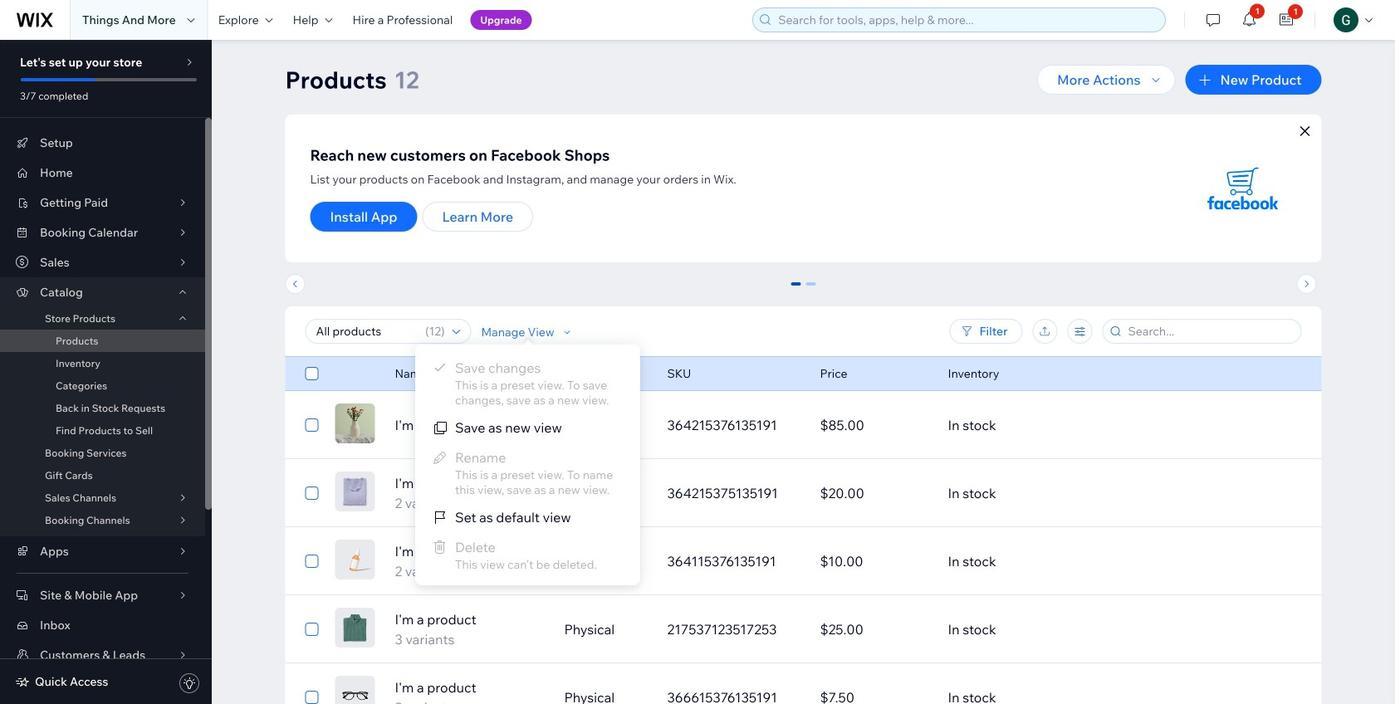 Task type: describe. For each thing, give the bounding box(es) containing it.
Search... field
[[1123, 320, 1296, 343]]

Unsaved view field
[[311, 320, 420, 343]]



Task type: vqa. For each thing, say whether or not it's contained in the screenshot.
Write
no



Task type: locate. For each thing, give the bounding box(es) containing it.
None checkbox
[[305, 552, 319, 571], [305, 620, 319, 640], [305, 688, 319, 704], [305, 552, 319, 571], [305, 620, 319, 640], [305, 688, 319, 704]]

menu
[[415, 353, 640, 577]]

sidebar element
[[0, 40, 212, 704]]

None checkbox
[[305, 364, 319, 384], [305, 415, 319, 435], [305, 483, 319, 503], [305, 364, 319, 384], [305, 415, 319, 435], [305, 483, 319, 503]]

reach new customers on facebook shops image
[[1189, 135, 1297, 243]]

Search for tools, apps, help & more... field
[[774, 8, 1161, 32]]



